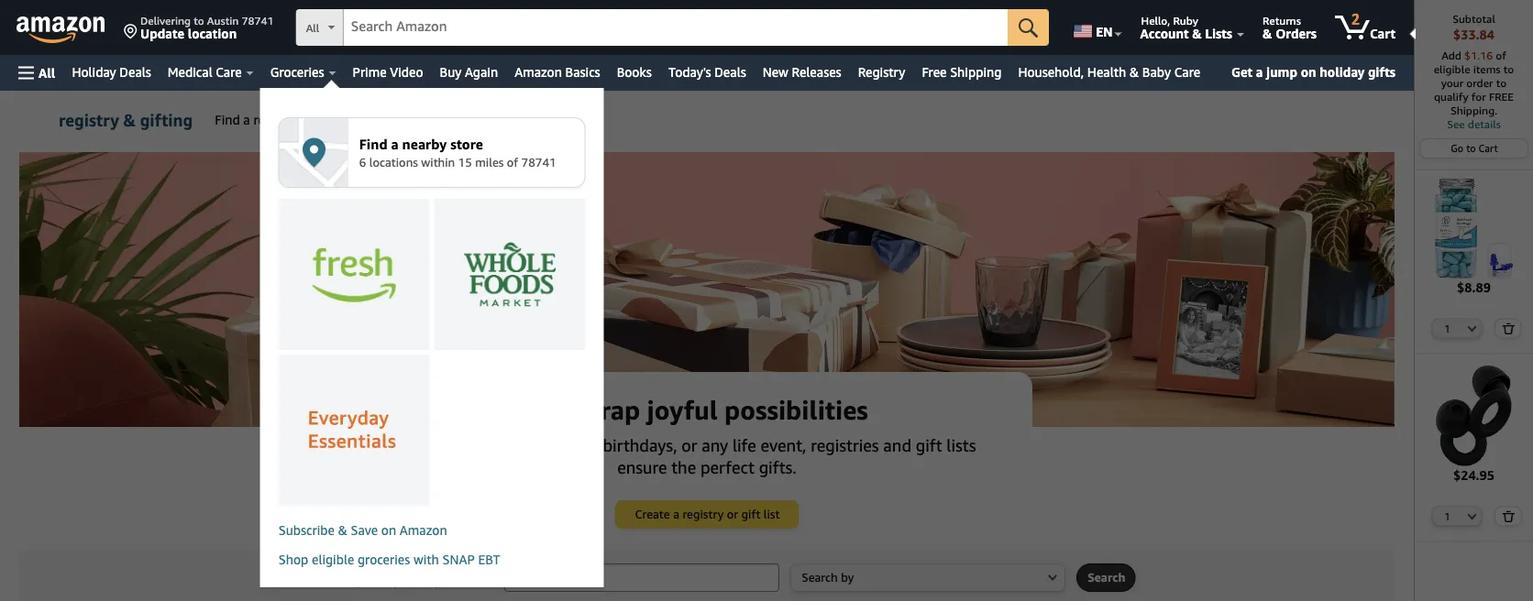 Task type: describe. For each thing, give the bounding box(es) containing it.
medical
[[168, 65, 212, 80]]

gift inside for weddings, babies, birthdays, or any life event, registries and gift lists ensure the perfect gifts.
[[916, 436, 942, 455]]

lists
[[947, 436, 976, 455]]

again
[[465, 65, 498, 80]]

account
[[1140, 26, 1189, 41]]

& inside "link"
[[1130, 65, 1139, 80]]

1 care from the left
[[216, 65, 242, 80]]

$8.89
[[1457, 280, 1491, 295]]

nearby
[[402, 136, 447, 152]]

gift down perfect
[[742, 508, 761, 522]]

none submit inside the "all" 'search box'
[[1008, 9, 1049, 46]]

find a registry or gift list link
[[208, 91, 382, 149]]

returns
[[1263, 14, 1301, 27]]

free shipping
[[922, 65, 1002, 80]]

event,
[[761, 436, 807, 455]]

Search by name text field
[[505, 564, 780, 592]]

basics
[[565, 65, 600, 80]]

rectangle24805 image
[[279, 118, 348, 187]]

registry & gifting
[[59, 110, 193, 130]]

to right items
[[1504, 63, 1514, 76]]

$24.95
[[1454, 468, 1495, 483]]

delivering
[[140, 14, 191, 27]]

eligible for groceries
[[312, 553, 354, 568]]

registry inside "link"
[[254, 112, 298, 127]]

location
[[188, 26, 237, 41]]

registries
[[811, 436, 879, 455]]

subtotal
[[1453, 12, 1496, 25]]

prime
[[353, 65, 387, 80]]

lysian ultra soft foam earplugs sleep, 38db snr 31db nrr sound blocking noise cancelling ear plugs for sleeping, travel, shooting and working -60 pairs pack (lake blue) image
[[1424, 178, 1525, 278]]

locations
[[369, 155, 418, 169]]

delete image for $24.95
[[1502, 511, 1516, 523]]

go to cart
[[1451, 143, 1498, 155]]

1 vertical spatial create
[[635, 508, 670, 522]]

delete image for $8.89
[[1502, 323, 1516, 335]]

$33.84
[[1454, 27, 1495, 42]]

holiday deals link
[[64, 60, 159, 85]]

baby
[[1143, 65, 1171, 80]]

subtotal $33.84
[[1453, 12, 1496, 42]]

hello, ruby
[[1141, 14, 1198, 27]]

get
[[1232, 64, 1253, 79]]

buy
[[440, 65, 462, 80]]

snap
[[443, 553, 475, 568]]

search for search
[[1088, 571, 1126, 585]]

subscribe & save on amazon link
[[279, 522, 586, 540]]

household, health & baby care
[[1018, 65, 1201, 80]]

0 vertical spatial create a registry or gift list
[[389, 112, 545, 127]]

go
[[1451, 143, 1464, 155]]

perfect
[[701, 458, 755, 477]]

all inside button
[[39, 65, 55, 80]]

of eligible items to your order to qualify for free shipping.
[[1434, 49, 1514, 117]]

add $1.16
[[1442, 49, 1496, 62]]

gifts.
[[759, 458, 797, 477]]

holiday deals
[[72, 65, 151, 80]]

with
[[414, 553, 439, 568]]

search by
[[802, 571, 854, 585]]

dropdown image
[[1468, 325, 1477, 333]]

store
[[451, 136, 483, 152]]

weddings,
[[466, 436, 542, 455]]

prime video
[[353, 65, 423, 80]]

on for save
[[381, 523, 396, 538]]

0 horizontal spatial amazon
[[400, 523, 447, 538]]

loop quiet ear plugs for noise reduction &ndash; super soft, reusable hearing protection in flexible silicone for sleep, noise sensitivity - 8 ear tips in xs/s/m/l &ndash; 26db &amp; nrr 14 noise cancelling &ndash; black image
[[1424, 366, 1525, 466]]

search for search by
[[802, 571, 838, 585]]

free shipping link
[[914, 60, 1010, 85]]

a inside "link"
[[243, 112, 250, 127]]

today's
[[668, 65, 711, 80]]

medical care link
[[159, 60, 262, 85]]

of inside "of eligible items to your order to qualify for free shipping."
[[1496, 49, 1507, 62]]

list right with
[[467, 566, 494, 588]]

gifts
[[1368, 64, 1396, 79]]

1 vertical spatial find a registry or gift list
[[278, 566, 494, 588]]

gift up "miles"
[[504, 112, 524, 127]]

releases
[[792, 65, 842, 80]]

shop
[[279, 553, 308, 568]]

books link
[[609, 60, 660, 85]]

or up "miles"
[[488, 112, 500, 127]]

for
[[438, 436, 462, 455]]

buy again link
[[432, 60, 506, 85]]

dropdown image for 1
[[1468, 513, 1477, 520]]

holiday
[[1320, 64, 1365, 79]]

all button
[[10, 55, 64, 91]]

whole foods market image
[[464, 241, 556, 308]]

amazon basics link
[[506, 60, 609, 85]]

navigation navigation
[[0, 0, 1533, 602]]

shipping
[[950, 65, 1002, 80]]

$1.16
[[1465, 49, 1493, 62]]

amazon basics
[[515, 65, 600, 80]]

or down perfect
[[727, 508, 738, 522]]

help
[[560, 112, 587, 127]]

see details
[[1447, 118, 1501, 131]]

on for jump
[[1301, 64, 1317, 79]]

gift left ebt
[[431, 566, 462, 588]]

deals for today's deals
[[715, 65, 746, 80]]

new
[[763, 65, 789, 80]]

and
[[884, 436, 912, 455]]

find a nearby store 6 locations within 15 miles of 78741
[[359, 136, 556, 169]]

get a jump on holiday gifts
[[1232, 64, 1396, 79]]

unwrap joyful possibilities
[[546, 395, 868, 426]]

find inside find a nearby store 6 locations within 15 miles of 78741
[[359, 136, 388, 152]]

medical care
[[168, 65, 242, 80]]

orders
[[1276, 26, 1317, 41]]

a right get
[[1256, 64, 1263, 79]]

6
[[359, 155, 366, 169]]

a right shop
[[321, 566, 331, 588]]

groceries
[[358, 553, 410, 568]]

qualify
[[1434, 90, 1469, 103]]

returns & orders
[[1263, 14, 1317, 41]]

or inside "link"
[[301, 112, 314, 127]]

your
[[1442, 77, 1464, 89]]

to inside go to cart link
[[1467, 143, 1476, 155]]

1 horizontal spatial cart
[[1479, 143, 1498, 155]]

list left help at the left of page
[[528, 112, 545, 127]]

the
[[672, 458, 696, 477]]

en
[[1096, 24, 1113, 39]]

possibilities
[[725, 395, 868, 426]]

account & lists
[[1140, 26, 1233, 41]]



Task type: locate. For each thing, give the bounding box(es) containing it.
or inside for weddings, babies, birthdays, or any life event, registries and gift lists ensure the perfect gifts.
[[682, 436, 697, 455]]

0 horizontal spatial 78741
[[242, 14, 274, 27]]

0 horizontal spatial find
[[215, 112, 240, 127]]

dropdown image inside navigation navigation
[[1468, 513, 1477, 520]]

on right jump
[[1301, 64, 1317, 79]]

add
[[1442, 49, 1462, 62]]

deals inside "link"
[[715, 65, 746, 80]]

0 vertical spatial create a registry or gift list link
[[382, 91, 552, 149]]

subscribe
[[279, 523, 335, 538]]

0 vertical spatial find a registry or gift list
[[215, 112, 362, 127]]

find up the 6
[[359, 136, 388, 152]]

see details link
[[1424, 117, 1524, 131]]

registry down the
[[683, 508, 724, 522]]

holiday
[[72, 65, 116, 80]]

austin
[[207, 14, 239, 27]]

gift right and
[[916, 436, 942, 455]]

today's deals
[[668, 65, 746, 80]]

registry down holiday on the left of the page
[[59, 110, 119, 130]]

0 vertical spatial amazon
[[515, 65, 562, 80]]

find a registry or gift list down save
[[278, 566, 494, 588]]

or down groceries "link"
[[301, 112, 314, 127]]

registry down groceries
[[254, 112, 298, 127]]

0 horizontal spatial on
[[381, 523, 396, 538]]

dropdown image
[[1468, 513, 1477, 520], [1049, 574, 1058, 581]]

unwrap
[[546, 395, 640, 426]]

&
[[1193, 26, 1202, 41], [1263, 26, 1273, 41], [1130, 65, 1139, 80], [123, 110, 136, 130], [338, 523, 348, 538]]

1 for $24.95
[[1445, 511, 1451, 523]]

all
[[306, 22, 319, 34], [39, 65, 55, 80]]

deals right today's
[[715, 65, 746, 80]]

en link
[[1063, 5, 1130, 50]]

amazon image
[[17, 17, 105, 44]]

0 horizontal spatial all
[[39, 65, 55, 80]]

see
[[1447, 118, 1465, 131]]

None submit
[[1008, 9, 1049, 46]]

all up groceries "link"
[[306, 22, 319, 34]]

birthdays,
[[603, 436, 677, 455]]

a
[[1256, 64, 1263, 79], [243, 112, 250, 127], [430, 112, 437, 127], [391, 136, 399, 152], [673, 508, 680, 522], [321, 566, 331, 588]]

gifting
[[140, 110, 193, 130]]

all down amazon image
[[39, 65, 55, 80]]

2
[[1352, 11, 1360, 28]]

on
[[1301, 64, 1317, 79], [381, 523, 396, 538]]

0 horizontal spatial cart
[[1370, 26, 1396, 41]]

for
[[1472, 90, 1486, 103]]

registry down save
[[336, 566, 403, 588]]

eligible down the subscribe
[[312, 553, 354, 568]]

0 horizontal spatial dropdown image
[[1049, 574, 1058, 581]]

1 horizontal spatial 78741
[[521, 155, 556, 169]]

new releases
[[763, 65, 842, 80]]

1 vertical spatial 78741
[[521, 155, 556, 169]]

15
[[458, 155, 472, 169]]

find a registry or gift list down groceries
[[215, 112, 362, 127]]

buy again
[[440, 65, 498, 80]]

1 horizontal spatial all
[[306, 22, 319, 34]]

shop eligible groceries with snap ebt
[[279, 553, 500, 568]]

& for account & lists
[[1193, 26, 1202, 41]]

free
[[922, 65, 947, 80]]

0 horizontal spatial care
[[216, 65, 242, 80]]

deals right holiday on the left of the page
[[120, 65, 151, 80]]

a up locations
[[391, 136, 399, 152]]

to right go
[[1467, 143, 1476, 155]]

care
[[216, 65, 242, 80], [1175, 65, 1201, 80]]

& left orders
[[1263, 26, 1273, 41]]

1 horizontal spatial create a registry or gift list link
[[616, 502, 798, 528]]

delete image
[[1502, 323, 1516, 335], [1502, 511, 1516, 523]]

of up items
[[1496, 49, 1507, 62]]

update
[[140, 26, 184, 41]]

shipping.
[[1451, 104, 1498, 117]]

1 vertical spatial on
[[381, 523, 396, 538]]

registry & gifting link
[[59, 91, 193, 149]]

1 vertical spatial of
[[507, 155, 518, 169]]

groceries link
[[262, 55, 344, 91]]

care right medical
[[216, 65, 242, 80]]

2 vertical spatial find
[[278, 566, 316, 588]]

by
[[841, 571, 854, 585]]

0 vertical spatial create
[[389, 112, 427, 127]]

or left snap
[[408, 566, 426, 588]]

find down the subscribe
[[278, 566, 316, 588]]

0 vertical spatial cart
[[1370, 26, 1396, 41]]

& for subscribe & save on amazon
[[338, 523, 348, 538]]

Search Amazon text field
[[344, 10, 1008, 45]]

& inside returns & orders
[[1263, 26, 1273, 41]]

0 horizontal spatial create a registry or gift list
[[389, 112, 545, 127]]

essentials image
[[308, 410, 400, 452]]

0 vertical spatial delete image
[[1502, 323, 1516, 335]]

find a registry or gift list
[[215, 112, 362, 127], [278, 566, 494, 588]]

2 delete image from the top
[[1502, 511, 1516, 523]]

0 horizontal spatial eligible
[[312, 553, 354, 568]]

ensure
[[617, 458, 667, 477]]

cart right the 2
[[1370, 26, 1396, 41]]

find down medical care link
[[215, 112, 240, 127]]

amazon left basics at top left
[[515, 65, 562, 80]]

1 vertical spatial dropdown image
[[1049, 574, 1058, 581]]

eligible up your
[[1434, 63, 1471, 76]]

registry up store on the top of the page
[[440, 112, 485, 127]]

gift inside "link"
[[317, 112, 338, 127]]

a down the
[[673, 508, 680, 522]]

eligible inside "of eligible items to your order to qualify for free shipping."
[[1434, 63, 1471, 76]]

1 horizontal spatial dropdown image
[[1468, 513, 1477, 520]]

hello,
[[1141, 14, 1171, 27]]

1 horizontal spatial search
[[1088, 571, 1126, 585]]

0 vertical spatial eligible
[[1434, 63, 1471, 76]]

list inside "link"
[[341, 112, 358, 127]]

delivering to austin 78741 update location
[[140, 14, 274, 41]]

2 care from the left
[[1175, 65, 1201, 80]]

dropdown image for search by
[[1049, 574, 1058, 581]]

or up the
[[682, 436, 697, 455]]

1 search from the left
[[802, 571, 838, 585]]

or
[[301, 112, 314, 127], [488, 112, 500, 127], [682, 436, 697, 455], [727, 508, 738, 522], [408, 566, 426, 588]]

list
[[341, 112, 358, 127], [528, 112, 545, 127], [764, 508, 780, 522], [467, 566, 494, 588]]

find
[[215, 112, 240, 127], [359, 136, 388, 152], [278, 566, 316, 588]]

any
[[702, 436, 728, 455]]

groceries
[[270, 65, 324, 80]]

shop eligible groceries with snap ebt link
[[279, 551, 586, 570]]

care inside "link"
[[1175, 65, 1201, 80]]

create
[[389, 112, 427, 127], [635, 508, 670, 522]]

new releases link
[[755, 60, 850, 85]]

gift down groceries "link"
[[317, 112, 338, 127]]

items
[[1474, 63, 1501, 76]]

1 vertical spatial amazon
[[400, 523, 447, 538]]

custom gift boxes and confetti image
[[19, 152, 1395, 427]]

1 vertical spatial find
[[359, 136, 388, 152]]

create a registry or gift list up store on the top of the page
[[389, 112, 545, 127]]

eligible for items
[[1434, 63, 1471, 76]]

& left "lists"
[[1193, 26, 1202, 41]]

1 horizontal spatial on
[[1301, 64, 1317, 79]]

1 vertical spatial cart
[[1479, 143, 1498, 155]]

1 horizontal spatial deals
[[715, 65, 746, 80]]

78741 right "miles"
[[521, 155, 556, 169]]

1 for $8.89
[[1445, 323, 1451, 335]]

0 vertical spatial of
[[1496, 49, 1507, 62]]

household, health & baby care link
[[1010, 60, 1209, 85]]

1 horizontal spatial care
[[1175, 65, 1201, 80]]

0 horizontal spatial deals
[[120, 65, 151, 80]]

list down "gifts." on the bottom
[[764, 508, 780, 522]]

0 vertical spatial all
[[306, 22, 319, 34]]

2 search from the left
[[1088, 571, 1126, 585]]

1 horizontal spatial amazon
[[515, 65, 562, 80]]

today's deals link
[[660, 60, 755, 85]]

& left gifting
[[123, 110, 136, 130]]

1 vertical spatial create a registry or gift list link
[[616, 502, 798, 528]]

1 vertical spatial eligible
[[312, 553, 354, 568]]

& left save
[[338, 523, 348, 538]]

help link
[[552, 91, 594, 149]]

1 1 from the top
[[1445, 323, 1451, 335]]

of right "miles"
[[507, 155, 518, 169]]

all inside 'search box'
[[306, 22, 319, 34]]

0 horizontal spatial create
[[389, 112, 427, 127]]

78741 inside find a nearby store 6 locations within 15 miles of 78741
[[521, 155, 556, 169]]

1 horizontal spatial of
[[1496, 49, 1507, 62]]

lists
[[1205, 26, 1233, 41]]

78741 inside delivering to austin 78741 update location
[[242, 14, 274, 27]]

& for returns & orders
[[1263, 26, 1273, 41]]

amazon
[[515, 65, 562, 80], [400, 523, 447, 538]]

eligible
[[1434, 63, 1471, 76], [312, 553, 354, 568]]

to up free
[[1496, 77, 1507, 89]]

create up nearby
[[389, 112, 427, 127]]

a up nearby
[[430, 112, 437, 127]]

0 vertical spatial 1
[[1445, 323, 1451, 335]]

1 horizontal spatial find
[[278, 566, 316, 588]]

& for registry & gifting
[[123, 110, 136, 130]]

for weddings, babies, birthdays, or any life event, registries and gift lists ensure the perfect gifts.
[[438, 436, 976, 477]]

list down "prime"
[[341, 112, 358, 127]]

create a registry or gift list down perfect
[[635, 508, 780, 522]]

0 horizontal spatial of
[[507, 155, 518, 169]]

1 horizontal spatial create
[[635, 508, 670, 522]]

1 vertical spatial delete image
[[1502, 511, 1516, 523]]

78741 right austin on the left top of the page
[[242, 14, 274, 27]]

of inside find a nearby store 6 locations within 15 miles of 78741
[[507, 155, 518, 169]]

books
[[617, 65, 652, 80]]

jump
[[1267, 64, 1298, 79]]

1 horizontal spatial eligible
[[1434, 63, 1471, 76]]

1 horizontal spatial create a registry or gift list
[[635, 508, 780, 522]]

to
[[194, 14, 204, 27], [1504, 63, 1514, 76], [1496, 77, 1507, 89], [1467, 143, 1476, 155]]

0 vertical spatial on
[[1301, 64, 1317, 79]]

create down "ensure"
[[635, 508, 670, 522]]

create a registry or gift list link
[[382, 91, 552, 149], [616, 502, 798, 528]]

1 vertical spatial create a registry or gift list
[[635, 508, 780, 522]]

get a jump on holiday gifts link
[[1224, 61, 1403, 84]]

a down medical care link
[[243, 112, 250, 127]]

registry
[[858, 65, 906, 80]]

1 vertical spatial all
[[39, 65, 55, 80]]

amazon fresh image
[[308, 245, 400, 305]]

0 vertical spatial 78741
[[242, 14, 274, 27]]

on right save
[[381, 523, 396, 538]]

2 1 from the top
[[1445, 511, 1451, 523]]

cart down details
[[1479, 143, 1498, 155]]

care right baby
[[1175, 65, 1201, 80]]

0 vertical spatial find
[[215, 112, 240, 127]]

All search field
[[296, 9, 1049, 48]]

to left austin on the left top of the page
[[194, 14, 204, 27]]

& left baby
[[1130, 65, 1139, 80]]

a inside find a nearby store 6 locations within 15 miles of 78741
[[391, 136, 399, 152]]

find a registry or gift list inside "link"
[[215, 112, 362, 127]]

babies,
[[546, 436, 599, 455]]

within
[[421, 155, 455, 169]]

0 horizontal spatial create a registry or gift list link
[[382, 91, 552, 149]]

create a registry or gift list link down perfect
[[616, 502, 798, 528]]

deals for holiday deals
[[120, 65, 151, 80]]

save
[[351, 523, 378, 538]]

1 vertical spatial 1
[[1445, 511, 1451, 523]]

1 delete image from the top
[[1502, 323, 1516, 335]]

0 vertical spatial dropdown image
[[1468, 513, 1477, 520]]

find inside find a registry or gift list "link"
[[215, 112, 240, 127]]

free
[[1489, 90, 1514, 103]]

0 horizontal spatial search
[[802, 571, 838, 585]]

1
[[1445, 323, 1451, 335], [1445, 511, 1451, 523]]

deals
[[120, 65, 151, 80], [715, 65, 746, 80]]

household,
[[1018, 65, 1084, 80]]

create a registry or gift list link up 15
[[382, 91, 552, 149]]

amazon up with
[[400, 523, 447, 538]]

joyful
[[647, 395, 718, 426]]

to inside delivering to austin 78741 update location
[[194, 14, 204, 27]]

health
[[1088, 65, 1126, 80]]

2 deals from the left
[[715, 65, 746, 80]]

2 horizontal spatial find
[[359, 136, 388, 152]]

1 deals from the left
[[120, 65, 151, 80]]

prime video link
[[344, 60, 432, 85]]



Task type: vqa. For each thing, say whether or not it's contained in the screenshot.
alert icon
no



